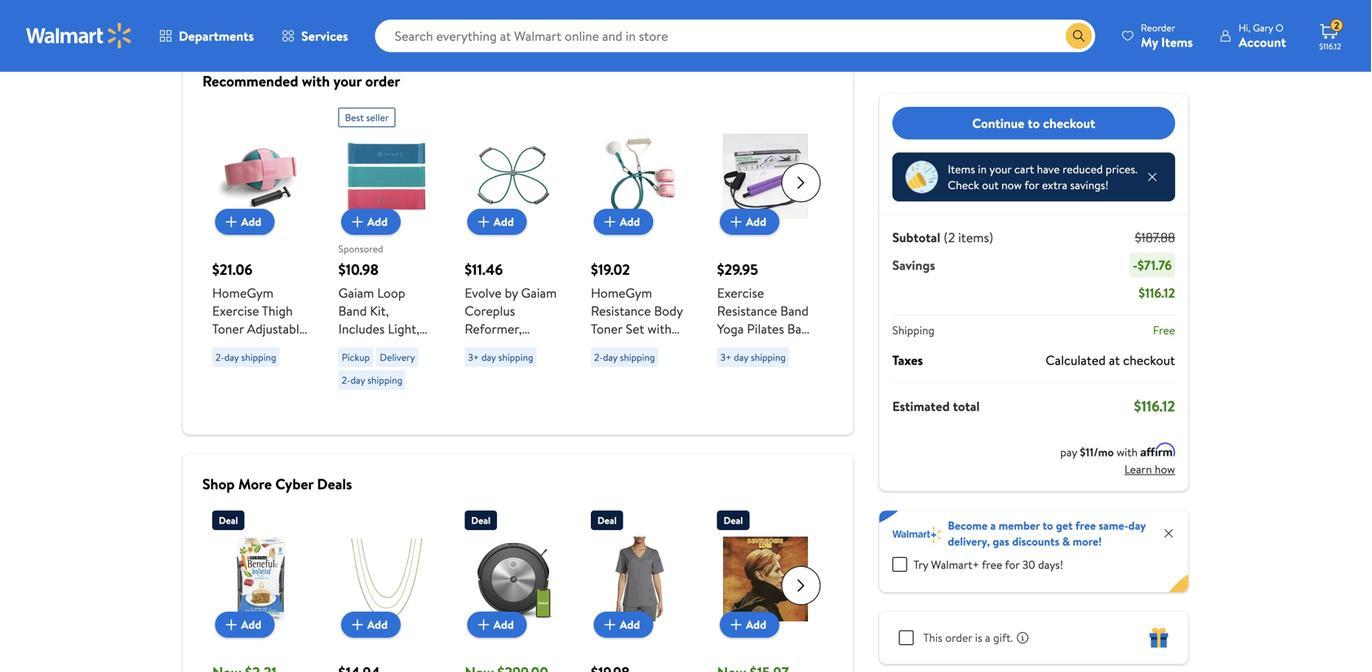 Task type: vqa. For each thing, say whether or not it's contained in the screenshot.


Task type: describe. For each thing, give the bounding box(es) containing it.
bag, inside $19.02 homegym resistance body toner set with bands, adjustable straps, handle and carry bag, teal pink
[[650, 392, 674, 410]]

in
[[979, 161, 987, 177]]

0 vertical spatial $116.12
[[1320, 41, 1342, 52]]

30
[[1023, 557, 1036, 573]]

set
[[626, 320, 645, 338]]

items)
[[959, 229, 994, 247]]

continue
[[973, 114, 1025, 132]]

o
[[1276, 21, 1284, 35]]

free
[[1154, 323, 1176, 338]]

$71.76
[[1138, 256, 1173, 274]]

calculated at checkout
[[1046, 352, 1176, 370]]

$10.98 group
[[339, 101, 436, 410]]

5 add group from the left
[[718, 505, 814, 673]]

2 vertical spatial $116.12
[[1135, 396, 1176, 417]]

gaiam inside the $11.46 evolve by gaiam coreplus reformer, pilates flexbands, dual resistance tube, one size
[[521, 284, 557, 302]]

next slide for horizontalscrollerrecommendations list image for order
[[782, 163, 821, 203]]

3
[[379, 392, 386, 410]]

day for $21.06
[[224, 351, 239, 365]]

with down services dropdown button
[[302, 71, 330, 91]]

have
[[1038, 161, 1060, 177]]

out
[[983, 177, 999, 193]]

heavy
[[339, 356, 374, 374]]

deals
[[317, 474, 352, 495]]

$29.95 group
[[718, 101, 814, 392]]

teal inside $19.02 homegym resistance body toner set with bands, adjustable straps, handle and carry bag, teal pink
[[591, 410, 613, 428]]

extra
[[1043, 177, 1068, 193]]

with inside $19.02 homegym resistance body toner set with bands, adjustable straps, handle and carry bag, teal pink
[[648, 320, 672, 338]]

walmart plus image
[[893, 527, 942, 544]]

become a member to get free same-day delivery, gas discounts & more!
[[948, 518, 1146, 550]]

adjustable inside $21.06 homegym exercise thigh toner adjustable inflatable 3lb rubber workout ball with pump carry bag, teal pink
[[247, 320, 306, 338]]

gift.
[[994, 630, 1014, 646]]

$11.46 group
[[465, 101, 562, 410]]

this
[[924, 630, 943, 646]]

checkout for continue to checkout
[[1044, 114, 1096, 132]]

1 deal from the left
[[219, 514, 238, 528]]

3 add group from the left
[[465, 505, 562, 673]]

items in your cart have reduced prices. check out now for extra savings!
[[948, 161, 1138, 193]]

is
[[976, 630, 983, 646]]

same-
[[1099, 518, 1129, 534]]

more!
[[1073, 534, 1103, 550]]

discounts
[[1013, 534, 1060, 550]]

items inside 'reorder my items'
[[1162, 33, 1194, 51]]

muscle
[[718, 374, 757, 392]]

this order is a gift.
[[924, 630, 1014, 646]]

This order is a gift. checkbox
[[899, 631, 914, 646]]

learn how
[[1125, 462, 1176, 478]]

sponsored $10.98 gaiam loop band kit, includes light, medium and heavy resistance levels, 3 pk
[[339, 242, 420, 410]]

toner for $21.06
[[212, 320, 244, 338]]

0 horizontal spatial for
[[1006, 557, 1020, 573]]

affirm image
[[1141, 443, 1176, 457]]

with inside $21.06 homegym exercise thigh toner adjustable inflatable 3lb rubber workout ball with pump carry bag, teal pink
[[236, 374, 260, 392]]

now
[[1002, 177, 1023, 193]]

day for $19.02
[[603, 351, 618, 365]]

3lb
[[268, 338, 286, 356]]

$29.95 exercise resistance band yoga pilates bar kit portable pilates stick muscle
[[718, 260, 809, 392]]

add button inside $10.98 group
[[341, 209, 401, 235]]

add inside the $19.02 "group"
[[620, 214, 641, 230]]

handle
[[633, 374, 673, 392]]

taxes
[[893, 352, 924, 370]]

sponsored
[[339, 242, 384, 256]]

pink inside $21.06 homegym exercise thigh toner adjustable inflatable 3lb rubber workout ball with pump carry bag, teal pink
[[212, 410, 236, 428]]

services
[[301, 27, 348, 45]]

become
[[948, 518, 988, 534]]

rubber
[[212, 356, 253, 374]]

walmart+
[[932, 557, 980, 573]]

band inside sponsored $10.98 gaiam loop band kit, includes light, medium and heavy resistance levels, 3 pk
[[339, 302, 367, 320]]

$10.98
[[339, 260, 379, 280]]

shipping inside $10.98 group
[[368, 374, 403, 387]]

yoga
[[718, 320, 744, 338]]

tube,
[[528, 374, 557, 392]]

$19.02
[[591, 260, 630, 280]]

add to cart image inside $29.95 group
[[727, 212, 746, 232]]

4 deal from the left
[[724, 514, 743, 528]]

one
[[465, 392, 489, 410]]

3+ day shipping for $11.46
[[468, 351, 534, 365]]

toner for $19.02
[[591, 320, 623, 338]]

3+ day shipping for $29.95
[[721, 351, 786, 365]]

reformer,
[[465, 320, 522, 338]]

exercise inside $29.95 exercise resistance band yoga pilates bar kit portable pilates stick muscle
[[718, 284, 765, 302]]

services button
[[268, 16, 362, 56]]

bag, inside $21.06 homegym exercise thigh toner adjustable inflatable 3lb rubber workout ball with pump carry bag, teal pink
[[247, 392, 272, 410]]

-
[[1133, 256, 1138, 274]]

2- for $19.02
[[595, 351, 603, 365]]

kit
[[718, 338, 733, 356]]

items inside items in your cart have reduced prices. check out now for extra savings!
[[948, 161, 976, 177]]

light,
[[388, 320, 420, 338]]

-$71.76
[[1133, 256, 1173, 274]]

resistance inside $29.95 exercise resistance band yoga pilates bar kit portable pilates stick muscle
[[718, 302, 778, 320]]

get
[[1057, 518, 1073, 534]]

add inside $21.06 group
[[241, 214, 262, 230]]

2-day shipping inside $10.98 group
[[342, 374, 403, 387]]

1 vertical spatial a
[[986, 630, 991, 646]]

resistance inside the $11.46 evolve by gaiam coreplus reformer, pilates flexbands, dual resistance tube, one size
[[465, 374, 525, 392]]

search icon image
[[1073, 29, 1086, 42]]

$21.06
[[212, 260, 253, 280]]

medium
[[339, 338, 384, 356]]

$187.88
[[1136, 229, 1176, 247]]

$11.46 evolve by gaiam coreplus reformer, pilates flexbands, dual resistance tube, one size
[[465, 260, 557, 410]]

gifting image
[[1150, 629, 1169, 648]]

$11/mo
[[1081, 445, 1115, 461]]

evolve
[[465, 284, 502, 302]]

departments button
[[145, 16, 268, 56]]

pay $11/mo with
[[1061, 445, 1141, 461]]

2-day shipping for $21.06
[[216, 351, 276, 365]]

$19.02 group
[[591, 101, 688, 428]]

resistance inside $19.02 homegym resistance body toner set with bands, adjustable straps, handle and carry bag, teal pink
[[591, 302, 651, 320]]

add to cart image inside $10.98 group
[[348, 212, 367, 232]]

total
[[953, 398, 980, 416]]

check
[[948, 177, 980, 193]]

shipping for $21.06
[[241, 351, 276, 365]]

1 add group from the left
[[212, 505, 309, 673]]

$11.46
[[465, 260, 503, 280]]

add to cart image inside $11.46 group
[[474, 212, 494, 232]]

continue to checkout
[[973, 114, 1096, 132]]

by
[[505, 284, 518, 302]]

reduced
[[1063, 161, 1104, 177]]

includes
[[339, 320, 385, 338]]

recommended with your order
[[203, 71, 400, 91]]

1 vertical spatial free
[[982, 557, 1003, 573]]

3+ for $29.95
[[721, 351, 732, 365]]

learn more about gifting image
[[1017, 632, 1030, 645]]

2 add group from the left
[[339, 505, 436, 673]]

pickup
[[342, 351, 370, 365]]

close nudge image
[[1147, 171, 1160, 184]]

flexbands,
[[465, 356, 524, 374]]

prices.
[[1106, 161, 1138, 177]]

stick
[[758, 356, 785, 374]]

reorder
[[1142, 21, 1176, 35]]

shipping for $29.95
[[751, 351, 786, 365]]

pk
[[390, 392, 404, 410]]

add inside $29.95 group
[[746, 214, 767, 230]]

add inside $10.98 group
[[367, 214, 388, 230]]



Task type: locate. For each thing, give the bounding box(es) containing it.
2 3+ day shipping from the left
[[721, 351, 786, 365]]

0 horizontal spatial checkout
[[1044, 114, 1096, 132]]

pilates left bar at the right of page
[[747, 320, 785, 338]]

0 vertical spatial to
[[1028, 114, 1041, 132]]

1 vertical spatial order
[[946, 630, 973, 646]]

2- inside $10.98 group
[[342, 374, 351, 387]]

carry down bands,
[[615, 392, 646, 410]]

carry inside $21.06 homegym exercise thigh toner adjustable inflatable 3lb rubber workout ball with pump carry bag, teal pink
[[212, 392, 244, 410]]

1 horizontal spatial and
[[591, 392, 612, 410]]

4 add group from the left
[[591, 505, 688, 673]]

resistance left tube,
[[465, 374, 525, 392]]

order up seller
[[365, 71, 400, 91]]

3+ day shipping up muscle
[[721, 351, 786, 365]]

shipping for $11.46
[[499, 351, 534, 365]]

3+ day shipping inside $29.95 group
[[721, 351, 786, 365]]

$116.12 up "affirm" icon
[[1135, 396, 1176, 417]]

homegym down $19.02
[[591, 284, 653, 302]]

0 horizontal spatial bag,
[[247, 392, 272, 410]]

and
[[388, 338, 408, 356], [591, 392, 612, 410]]

day for $11.46
[[482, 351, 496, 365]]

try
[[914, 557, 929, 573]]

1 horizontal spatial items
[[1162, 33, 1194, 51]]

1 bag, from the left
[[247, 392, 272, 410]]

your inside items in your cart have reduced prices. check out now for extra savings!
[[990, 161, 1012, 177]]

$116.12 down 2
[[1320, 41, 1342, 52]]

1 horizontal spatial 2-day shipping
[[342, 374, 403, 387]]

shipping
[[893, 323, 935, 338]]

2- up straps,
[[595, 351, 603, 365]]

2 homegym from the left
[[591, 284, 653, 302]]

1 horizontal spatial order
[[946, 630, 973, 646]]

0 horizontal spatial band
[[339, 302, 367, 320]]

banner
[[880, 511, 1189, 593]]

1 3+ from the left
[[468, 351, 479, 365]]

Try Walmart+ free for 30 days! checkbox
[[893, 558, 908, 572]]

gas
[[993, 534, 1010, 550]]

homegym inside $21.06 homegym exercise thigh toner adjustable inflatable 3lb rubber workout ball with pump carry bag, teal pink
[[212, 284, 274, 302]]

0 horizontal spatial teal
[[274, 392, 296, 410]]

0 vertical spatial and
[[388, 338, 408, 356]]

1 vertical spatial checkout
[[1124, 352, 1176, 370]]

1 vertical spatial your
[[990, 161, 1012, 177]]

day left close walmart plus section image
[[1129, 518, 1146, 534]]

adjustable up workout
[[247, 320, 306, 338]]

close walmart plus section image
[[1163, 528, 1176, 541]]

2 gaiam from the left
[[521, 284, 557, 302]]

1 horizontal spatial for
[[1025, 177, 1040, 193]]

day up straps,
[[603, 351, 618, 365]]

best
[[345, 111, 364, 125]]

days!
[[1039, 557, 1064, 573]]

to inside button
[[1028, 114, 1041, 132]]

$21.06 homegym exercise thigh toner adjustable inflatable 3lb rubber workout ball with pump carry bag, teal pink
[[212, 260, 306, 428]]

day inside $10.98 group
[[351, 374, 365, 387]]

continue to checkout button
[[893, 107, 1176, 140]]

1 vertical spatial to
[[1043, 518, 1054, 534]]

1 toner from the left
[[212, 320, 244, 338]]

gary
[[1254, 21, 1274, 35]]

toner inside $19.02 homegym resistance body toner set with bands, adjustable straps, handle and carry bag, teal pink
[[591, 320, 623, 338]]

for right now
[[1025, 177, 1040, 193]]

2-day shipping up ball at the left of page
[[216, 351, 276, 365]]

0 vertical spatial order
[[365, 71, 400, 91]]

1 gaiam from the left
[[339, 284, 374, 302]]

band left kit,
[[339, 302, 367, 320]]

subtotal
[[893, 229, 941, 247]]

2-day shipping inside the $19.02 "group"
[[595, 351, 655, 365]]

for left 30 in the bottom right of the page
[[1006, 557, 1020, 573]]

for
[[1025, 177, 1040, 193], [1006, 557, 1020, 573]]

1 3+ day shipping from the left
[[468, 351, 534, 365]]

0 horizontal spatial 3+ day shipping
[[468, 351, 534, 365]]

size
[[493, 392, 515, 410]]

shipping inside $11.46 group
[[499, 351, 534, 365]]

0 horizontal spatial pink
[[212, 410, 236, 428]]

1 horizontal spatial to
[[1043, 518, 1054, 534]]

3+ up muscle
[[721, 351, 732, 365]]

add to cart image inside the $19.02 "group"
[[600, 212, 620, 232]]

calculated
[[1046, 352, 1106, 370]]

2 horizontal spatial 2-day shipping
[[595, 351, 655, 365]]

your up best
[[334, 71, 362, 91]]

member
[[999, 518, 1040, 534]]

0 horizontal spatial and
[[388, 338, 408, 356]]

to left get
[[1043, 518, 1054, 534]]

recommended
[[203, 71, 298, 91]]

and inside $19.02 homegym resistance body toner set with bands, adjustable straps, handle and carry bag, teal pink
[[591, 392, 612, 410]]

and right medium on the bottom
[[388, 338, 408, 356]]

0 vertical spatial items
[[1162, 33, 1194, 51]]

2 bag, from the left
[[650, 392, 674, 410]]

day inside become a member to get free same-day delivery, gas discounts & more!
[[1129, 518, 1146, 534]]

1 horizontal spatial 2-
[[342, 374, 351, 387]]

resistance up portable
[[718, 302, 778, 320]]

pink down straps,
[[616, 410, 640, 428]]

free right get
[[1076, 518, 1097, 534]]

adjustable inside $19.02 homegym resistance body toner set with bands, adjustable straps, handle and carry bag, teal pink
[[591, 356, 650, 374]]

$116.12
[[1320, 41, 1342, 52], [1139, 284, 1176, 302], [1135, 396, 1176, 417]]

2 toner from the left
[[591, 320, 623, 338]]

to
[[1028, 114, 1041, 132], [1043, 518, 1054, 534]]

checkout down free at the right of the page
[[1124, 352, 1176, 370]]

add to cart image
[[222, 212, 241, 232], [348, 212, 367, 232], [474, 212, 494, 232], [222, 616, 241, 635], [474, 616, 494, 635], [727, 616, 746, 635]]

exercise down $29.95
[[718, 284, 765, 302]]

exercise inside $21.06 homegym exercise thigh toner adjustable inflatable 3lb rubber workout ball with pump carry bag, teal pink
[[212, 302, 259, 320]]

2- inside the $19.02 "group"
[[595, 351, 603, 365]]

day for $29.95
[[734, 351, 749, 365]]

for inside items in your cart have reduced prices. check out now for extra savings!
[[1025, 177, 1040, 193]]

free down "gas"
[[982, 557, 1003, 573]]

teal down straps,
[[591, 410, 613, 428]]

1 vertical spatial and
[[591, 392, 612, 410]]

2 carry from the left
[[615, 392, 646, 410]]

3+ day shipping down reformer, at the left of page
[[468, 351, 534, 365]]

2 pink from the left
[[616, 410, 640, 428]]

0 vertical spatial next slide for horizontalscrollerrecommendations list image
[[782, 163, 821, 203]]

add group
[[212, 505, 309, 673], [339, 505, 436, 673], [465, 505, 562, 673], [591, 505, 688, 673], [718, 505, 814, 673]]

my
[[1142, 33, 1159, 51]]

hi,
[[1239, 21, 1251, 35]]

0 horizontal spatial your
[[334, 71, 362, 91]]

0 horizontal spatial order
[[365, 71, 400, 91]]

0 horizontal spatial 2-day shipping
[[216, 351, 276, 365]]

gaiam inside sponsored $10.98 gaiam loop band kit, includes light, medium and heavy resistance levels, 3 pk
[[339, 284, 374, 302]]

your for with
[[334, 71, 362, 91]]

day down reformer, at the left of page
[[482, 351, 496, 365]]

shop more cyber deals
[[203, 474, 352, 495]]

add to cart image
[[600, 212, 620, 232], [727, 212, 746, 232], [348, 616, 367, 635], [600, 616, 620, 635]]

a right is at right bottom
[[986, 630, 991, 646]]

1 pink from the left
[[212, 410, 236, 428]]

account
[[1239, 33, 1287, 51]]

2-day shipping for $19.02
[[595, 351, 655, 365]]

1 horizontal spatial free
[[1076, 518, 1097, 534]]

reduced price image
[[906, 161, 939, 194]]

day inside $29.95 group
[[734, 351, 749, 365]]

your right in
[[990, 161, 1012, 177]]

checkout inside button
[[1044, 114, 1096, 132]]

items left in
[[948, 161, 976, 177]]

band up portable
[[781, 302, 809, 320]]

straps,
[[591, 374, 630, 392]]

gaiam right by
[[521, 284, 557, 302]]

1 horizontal spatial your
[[990, 161, 1012, 177]]

reorder my items
[[1142, 21, 1194, 51]]

shipping inside $21.06 group
[[241, 351, 276, 365]]

1 horizontal spatial band
[[781, 302, 809, 320]]

shipping
[[241, 351, 276, 365], [499, 351, 534, 365], [620, 351, 655, 365], [751, 351, 786, 365], [368, 374, 403, 387]]

Search search field
[[375, 20, 1096, 52]]

shop
[[203, 474, 235, 495]]

add button inside $29.95 group
[[720, 209, 780, 235]]

cyber
[[276, 474, 314, 495]]

$19.02 homegym resistance body toner set with bands, adjustable straps, handle and carry bag, teal pink
[[591, 260, 683, 428]]

Walmart Site-Wide search field
[[375, 20, 1096, 52]]

shipping for $19.02
[[620, 351, 655, 365]]

day inside $11.46 group
[[482, 351, 496, 365]]

shipping inside $29.95 group
[[751, 351, 786, 365]]

1 horizontal spatial checkout
[[1124, 352, 1176, 370]]

0 horizontal spatial to
[[1028, 114, 1041, 132]]

band inside $29.95 exercise resistance band yoga pilates bar kit portable pilates stick muscle
[[781, 302, 809, 320]]

order left is at right bottom
[[946, 630, 973, 646]]

2- up ball at the left of page
[[216, 351, 224, 365]]

body
[[654, 302, 683, 320]]

best seller
[[345, 111, 389, 125]]

a inside become a member to get free same-day delivery, gas discounts & more!
[[991, 518, 996, 534]]

departments
[[179, 27, 254, 45]]

1 horizontal spatial teal
[[591, 410, 613, 428]]

toner
[[212, 320, 244, 338], [591, 320, 623, 338]]

1 horizontal spatial exercise
[[718, 284, 765, 302]]

add button inside $21.06 group
[[215, 209, 275, 235]]

adjustable down set
[[591, 356, 650, 374]]

0 horizontal spatial adjustable
[[247, 320, 306, 338]]

with right set
[[648, 320, 672, 338]]

0 vertical spatial your
[[334, 71, 362, 91]]

with up learn at the bottom of the page
[[1117, 445, 1138, 461]]

0 vertical spatial adjustable
[[247, 320, 306, 338]]

0 horizontal spatial toner
[[212, 320, 244, 338]]

pink
[[212, 410, 236, 428], [616, 410, 640, 428]]

1 horizontal spatial toner
[[591, 320, 623, 338]]

levels,
[[339, 392, 376, 410]]

delivery
[[380, 351, 415, 365]]

carry
[[212, 392, 244, 410], [615, 392, 646, 410]]

free inside become a member to get free same-day delivery, gas discounts & more!
[[1076, 518, 1097, 534]]

3+ for $11.46
[[468, 351, 479, 365]]

to inside become a member to get free same-day delivery, gas discounts & more!
[[1043, 518, 1054, 534]]

2 next slide for horizontalscrollerrecommendations list image from the top
[[782, 567, 821, 606]]

with right ball at the left of page
[[236, 374, 260, 392]]

subtotal (2 items)
[[893, 229, 994, 247]]

and left handle
[[591, 392, 612, 410]]

3+
[[468, 351, 479, 365], [721, 351, 732, 365]]

pilates
[[747, 320, 785, 338], [465, 338, 502, 356], [718, 356, 755, 374]]

homegym for $19.02
[[591, 284, 653, 302]]

$21.06 group
[[212, 101, 309, 428]]

your for in
[[990, 161, 1012, 177]]

0 horizontal spatial carry
[[212, 392, 244, 410]]

ball
[[212, 374, 233, 392]]

3 deal from the left
[[598, 514, 617, 528]]

delivery,
[[948, 534, 991, 550]]

carry inside $19.02 homegym resistance body toner set with bands, adjustable straps, handle and carry bag, teal pink
[[615, 392, 646, 410]]

pink down ball at the left of page
[[212, 410, 236, 428]]

free
[[1076, 518, 1097, 534], [982, 557, 1003, 573]]

try walmart+ free for 30 days!
[[914, 557, 1064, 573]]

band
[[339, 302, 367, 320], [781, 302, 809, 320]]

homegym inside $19.02 homegym resistance body toner set with bands, adjustable straps, handle and carry bag, teal pink
[[591, 284, 653, 302]]

2 3+ from the left
[[721, 351, 732, 365]]

bag, right ball at the left of page
[[247, 392, 272, 410]]

0 horizontal spatial exercise
[[212, 302, 259, 320]]

next slide for horizontalscrollerrecommendations list image for deals
[[782, 567, 821, 606]]

pump
[[263, 374, 296, 392]]

2-day shipping up 3
[[342, 374, 403, 387]]

dual
[[527, 356, 553, 374]]

add button inside $11.46 group
[[468, 209, 527, 235]]

1 horizontal spatial homegym
[[591, 284, 653, 302]]

1 horizontal spatial gaiam
[[521, 284, 557, 302]]

0 horizontal spatial 2-
[[216, 351, 224, 365]]

how
[[1155, 462, 1176, 478]]

3+ inside $29.95 group
[[721, 351, 732, 365]]

2- for $21.06
[[216, 351, 224, 365]]

1 horizontal spatial adjustable
[[591, 356, 650, 374]]

walmart image
[[26, 23, 132, 49]]

add to cart image inside $21.06 group
[[222, 212, 241, 232]]

3+ down reformer, at the left of page
[[468, 351, 479, 365]]

add button inside the $19.02 "group"
[[594, 209, 654, 235]]

1 horizontal spatial bag,
[[650, 392, 674, 410]]

2 band from the left
[[781, 302, 809, 320]]

2-day shipping inside $21.06 group
[[216, 351, 276, 365]]

3+ day shipping inside $11.46 group
[[468, 351, 534, 365]]

1 homegym from the left
[[212, 284, 274, 302]]

toner left set
[[591, 320, 623, 338]]

0 vertical spatial for
[[1025, 177, 1040, 193]]

1 vertical spatial next slide for horizontalscrollerrecommendations list image
[[782, 567, 821, 606]]

resistance down the pickup
[[339, 374, 399, 392]]

day inside the $19.02 "group"
[[603, 351, 618, 365]]

0 vertical spatial checkout
[[1044, 114, 1096, 132]]

1 carry from the left
[[212, 392, 244, 410]]

1 horizontal spatial 3+
[[721, 351, 732, 365]]

gaiam down $10.98
[[339, 284, 374, 302]]

pay
[[1061, 445, 1078, 461]]

teal
[[274, 392, 296, 410], [591, 410, 613, 428]]

bands,
[[591, 338, 628, 356]]

homegym for $21.06
[[212, 284, 274, 302]]

1 vertical spatial $116.12
[[1139, 284, 1176, 302]]

1 horizontal spatial pink
[[616, 410, 640, 428]]

2-day shipping up straps,
[[595, 351, 655, 365]]

items right my
[[1162, 33, 1194, 51]]

at
[[1110, 352, 1121, 370]]

bag,
[[247, 392, 272, 410], [650, 392, 674, 410]]

pilates inside the $11.46 evolve by gaiam coreplus reformer, pilates flexbands, dual resistance tube, one size
[[465, 338, 502, 356]]

add inside $11.46 group
[[494, 214, 514, 230]]

0 vertical spatial a
[[991, 518, 996, 534]]

toner up rubber
[[212, 320, 244, 338]]

exercise up inflatable
[[212, 302, 259, 320]]

2- inside $21.06 group
[[216, 351, 224, 365]]

checkout up reduced
[[1044, 114, 1096, 132]]

order
[[365, 71, 400, 91], [946, 630, 973, 646]]

day right kit at bottom right
[[734, 351, 749, 365]]

cart
[[1015, 161, 1035, 177]]

toner inside $21.06 homegym exercise thigh toner adjustable inflatable 3lb rubber workout ball with pump carry bag, teal pink
[[212, 320, 244, 338]]

0 horizontal spatial items
[[948, 161, 976, 177]]

0 horizontal spatial free
[[982, 557, 1003, 573]]

1 horizontal spatial 3+ day shipping
[[721, 351, 786, 365]]

adjustable
[[247, 320, 306, 338], [591, 356, 650, 374]]

0 horizontal spatial 3+
[[468, 351, 479, 365]]

checkout
[[1044, 114, 1096, 132], [1124, 352, 1176, 370]]

and inside sponsored $10.98 gaiam loop band kit, includes light, medium and heavy resistance levels, 3 pk
[[388, 338, 408, 356]]

savings!
[[1071, 177, 1109, 193]]

add button
[[215, 209, 275, 235], [341, 209, 401, 235], [468, 209, 527, 235], [594, 209, 654, 235], [720, 209, 780, 235], [215, 612, 275, 639], [341, 612, 401, 639], [468, 612, 527, 639], [594, 612, 654, 639], [720, 612, 780, 639]]

&
[[1063, 534, 1071, 550]]

shipping inside the $19.02 "group"
[[620, 351, 655, 365]]

resistance inside sponsored $10.98 gaiam loop band kit, includes light, medium and heavy resistance levels, 3 pk
[[339, 374, 399, 392]]

1 horizontal spatial carry
[[615, 392, 646, 410]]

2
[[1335, 19, 1340, 32]]

pilates down coreplus
[[465, 338, 502, 356]]

your
[[334, 71, 362, 91], [990, 161, 1012, 177]]

pilates left stick
[[718, 356, 755, 374]]

carry down rubber
[[212, 392, 244, 410]]

2-day shipping
[[216, 351, 276, 365], [595, 351, 655, 365], [342, 374, 403, 387]]

homegym down $21.06
[[212, 284, 274, 302]]

estimated
[[893, 398, 950, 416]]

workout
[[256, 356, 305, 374]]

to right continue
[[1028, 114, 1041, 132]]

0 horizontal spatial gaiam
[[339, 284, 374, 302]]

2- up the levels,
[[342, 374, 351, 387]]

1 band from the left
[[339, 302, 367, 320]]

bag, right straps,
[[650, 392, 674, 410]]

seller
[[366, 111, 389, 125]]

1 vertical spatial items
[[948, 161, 976, 177]]

2 horizontal spatial 2-
[[595, 351, 603, 365]]

2 deal from the left
[[471, 514, 491, 528]]

pink inside $19.02 homegym resistance body toner set with bands, adjustable straps, handle and carry bag, teal pink
[[616, 410, 640, 428]]

day up the levels,
[[351, 374, 365, 387]]

resistance up bands,
[[591, 302, 651, 320]]

0 vertical spatial free
[[1076, 518, 1097, 534]]

1 vertical spatial adjustable
[[591, 356, 650, 374]]

hi, gary o account
[[1239, 21, 1287, 51]]

0 horizontal spatial homegym
[[212, 284, 274, 302]]

teal inside $21.06 homegym exercise thigh toner adjustable inflatable 3lb rubber workout ball with pump carry bag, teal pink
[[274, 392, 296, 410]]

next slide for horizontalscrollerrecommendations list image
[[782, 163, 821, 203], [782, 567, 821, 606]]

$116.12 down '$71.76'
[[1139, 284, 1176, 302]]

checkout for calculated at checkout
[[1124, 352, 1176, 370]]

banner containing become a member to get free same-day delivery, gas discounts & more!
[[880, 511, 1189, 593]]

(2
[[944, 229, 956, 247]]

a right become
[[991, 518, 996, 534]]

1 next slide for horizontalscrollerrecommendations list image from the top
[[782, 163, 821, 203]]

1 vertical spatial for
[[1006, 557, 1020, 573]]

day inside $21.06 group
[[224, 351, 239, 365]]

day up ball at the left of page
[[224, 351, 239, 365]]

teal down workout
[[274, 392, 296, 410]]

3+ inside $11.46 group
[[468, 351, 479, 365]]



